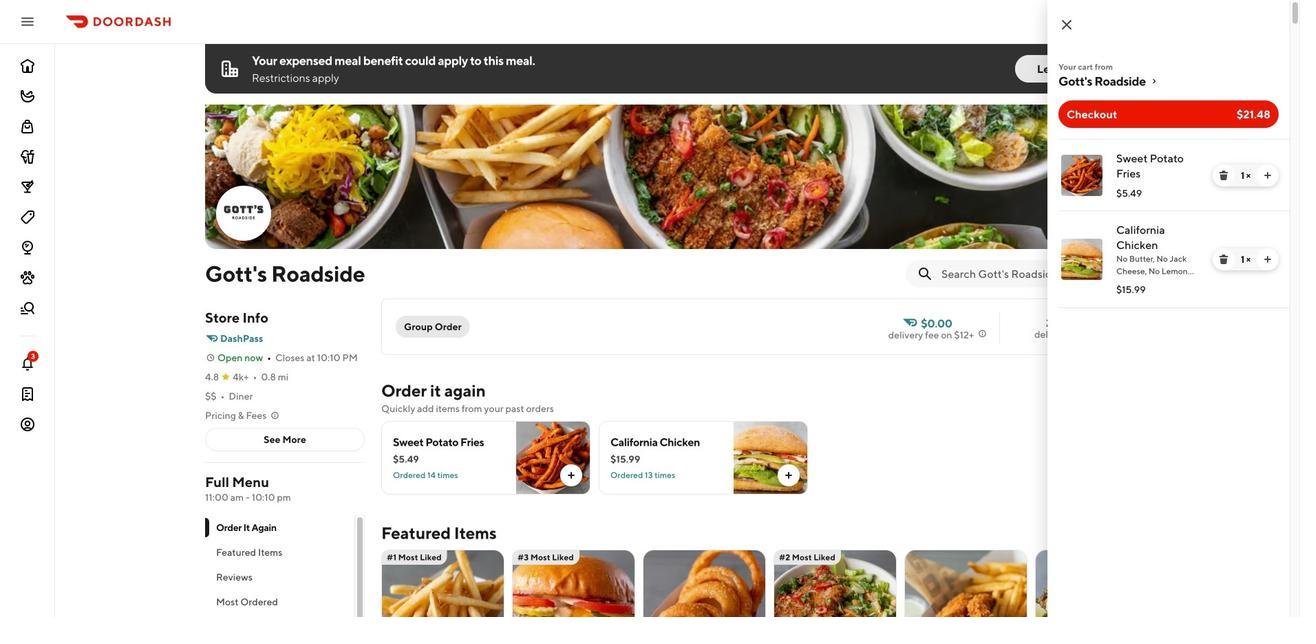 Task type: describe. For each thing, give the bounding box(es) containing it.
remove item from cart image for california chicken "image"
[[1218, 254, 1229, 265]]

onion rings image
[[644, 550, 765, 617]]

fries image
[[382, 550, 504, 617]]

sweet potato fries image
[[1061, 155, 1103, 196]]

cheeseburger image
[[513, 550, 635, 617]]

california chicken image
[[1061, 239, 1103, 280]]

chicken tenders image
[[905, 550, 1027, 617]]

2 heading from the top
[[381, 522, 497, 544]]

vietnamese chicken salad image
[[774, 550, 896, 617]]



Task type: locate. For each thing, give the bounding box(es) containing it.
1 vertical spatial heading
[[381, 522, 497, 544]]

remove item from cart image for the 'sweet potato fries' image
[[1218, 170, 1229, 181]]

fried brussels sprouts image
[[1036, 550, 1158, 617]]

2 add one to cart image from the top
[[1262, 254, 1273, 265]]

add one to cart image
[[1262, 170, 1273, 181], [1262, 254, 1273, 265]]

add one to cart image for remove item from cart icon related to california chicken "image"
[[1262, 254, 1273, 265]]

1 heading from the top
[[381, 380, 486, 402]]

heading
[[381, 380, 486, 402], [381, 522, 497, 544]]

1 add item to cart image from the left
[[566, 470, 577, 481]]

0 vertical spatial add one to cart image
[[1262, 170, 1273, 181]]

0 horizontal spatial add item to cart image
[[566, 470, 577, 481]]

2 add item to cart image from the left
[[783, 470, 794, 481]]

1 horizontal spatial add item to cart image
[[783, 470, 794, 481]]

Item Search search field
[[942, 266, 1129, 282]]

1 vertical spatial add one to cart image
[[1262, 254, 1273, 265]]

remove item from cart image
[[1218, 170, 1229, 181], [1218, 254, 1229, 265]]

gott's roadside image
[[205, 105, 1140, 249], [218, 187, 270, 240]]

list
[[1048, 139, 1290, 308]]

1 vertical spatial remove item from cart image
[[1218, 254, 1229, 265]]

1 add one to cart image from the top
[[1262, 170, 1273, 181]]

add item to cart image
[[566, 470, 577, 481], [783, 470, 794, 481]]

close image
[[1059, 17, 1075, 33]]

open menu image
[[19, 13, 36, 30]]

2 remove item from cart image from the top
[[1218, 254, 1229, 265]]

add one to cart image for the 'sweet potato fries' image remove item from cart icon
[[1262, 170, 1273, 181]]

1 remove item from cart image from the top
[[1218, 170, 1229, 181]]

0 vertical spatial heading
[[381, 380, 486, 402]]

0 vertical spatial remove item from cart image
[[1218, 170, 1229, 181]]



Task type: vqa. For each thing, say whether or not it's contained in the screenshot.
the topmost the Limes
no



